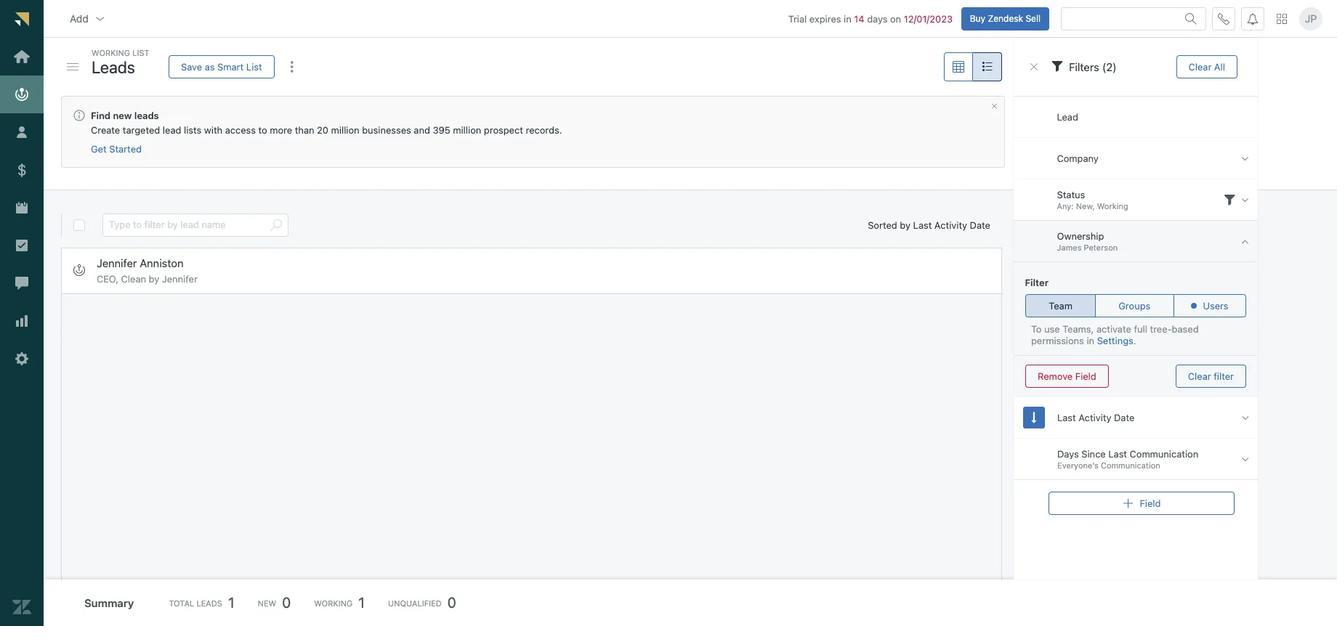 Task type: locate. For each thing, give the bounding box(es) containing it.
0 horizontal spatial working
[[92, 48, 130, 57]]

new,
[[1077, 202, 1095, 211]]

targeted
[[123, 124, 160, 136]]

1 horizontal spatial date
[[1114, 412, 1135, 423]]

working
[[92, 48, 130, 57], [1097, 202, 1129, 211], [314, 598, 353, 608]]

1 vertical spatial activity
[[1079, 412, 1112, 423]]

2 vertical spatial last
[[1108, 448, 1127, 460]]

communication up field button
[[1130, 448, 1199, 460]]

list inside button
[[246, 61, 262, 72]]

working right new,
[[1097, 202, 1129, 211]]

1 horizontal spatial working
[[314, 598, 353, 608]]

search image
[[1185, 13, 1197, 24], [270, 219, 282, 231]]

save as smart list
[[181, 61, 262, 72]]

last right since
[[1108, 448, 1127, 460]]

last
[[913, 219, 932, 231], [1057, 412, 1076, 423], [1108, 448, 1127, 460]]

1 vertical spatial last
[[1057, 412, 1076, 423]]

clear filter button
[[1176, 365, 1246, 388]]

jennifer
[[97, 256, 137, 269], [162, 273, 198, 285]]

communication
[[1130, 448, 1199, 460], [1101, 461, 1160, 470]]

clear all button
[[1176, 55, 1238, 78]]

0 vertical spatial leads
[[92, 57, 135, 77]]

groups button
[[1095, 294, 1175, 318]]

remove field
[[1038, 370, 1097, 382]]

all
[[1214, 61, 1225, 72]]

than
[[295, 124, 314, 136]]

1 horizontal spatial 1
[[358, 594, 365, 611]]

leads right total
[[196, 598, 222, 608]]

1 1 from the left
[[228, 594, 234, 611]]

0 horizontal spatial leads
[[92, 57, 135, 77]]

team
[[1049, 300, 1073, 311]]

last right sorted
[[913, 219, 932, 231]]

filter up team
[[1025, 277, 1049, 289]]

working inside working 1
[[314, 598, 353, 608]]

Type to filter by lead name field
[[109, 214, 265, 236]]

clear all
[[1189, 61, 1225, 72]]

list inside working list leads
[[132, 48, 149, 57]]

james
[[1057, 243, 1082, 252]]

0 horizontal spatial filter
[[1025, 277, 1049, 289]]

in
[[844, 13, 852, 24], [1087, 335, 1095, 347]]

leads
[[92, 57, 135, 77], [196, 598, 222, 608]]

0 vertical spatial last
[[913, 219, 932, 231]]

filters (2)
[[1069, 60, 1117, 73]]

use
[[1044, 323, 1060, 335]]

filter fill image
[[1052, 60, 1063, 72], [1224, 194, 1236, 206]]

2 1 from the left
[[358, 594, 365, 611]]

0 vertical spatial working
[[92, 48, 130, 57]]

team button
[[1025, 294, 1096, 318]]

1 vertical spatial working
[[1097, 202, 1129, 211]]

activate
[[1097, 323, 1131, 335]]

2 million from the left
[[453, 124, 481, 136]]

1 vertical spatial leads
[[196, 598, 222, 608]]

0 vertical spatial activity
[[935, 219, 967, 231]]

last inside the days since last communication everyone's communication
[[1108, 448, 1127, 460]]

expires
[[810, 13, 841, 24]]

0 horizontal spatial 1
[[228, 594, 234, 611]]

1 vertical spatial filter
[[1214, 370, 1234, 382]]

field right the add image on the bottom of page
[[1140, 497, 1161, 509]]

buy zendesk sell button
[[961, 7, 1049, 30]]

angle down image
[[1242, 152, 1249, 165], [1242, 194, 1249, 206]]

1 vertical spatial in
[[1087, 335, 1095, 347]]

jennifer up ceo,
[[97, 256, 137, 269]]

activity right sorted
[[935, 219, 967, 231]]

0 vertical spatial in
[[844, 13, 852, 24]]

0 vertical spatial filter
[[1025, 277, 1049, 289]]

clear for clear filter
[[1188, 370, 1211, 382]]

million right 395
[[453, 124, 481, 136]]

0 horizontal spatial by
[[149, 273, 159, 285]]

2 vertical spatial working
[[314, 598, 353, 608]]

1 vertical spatial field
[[1140, 497, 1161, 509]]

0 horizontal spatial jennifer
[[97, 256, 137, 269]]

jp button
[[1299, 7, 1323, 30]]

by down anniston
[[149, 273, 159, 285]]

filter inside button
[[1214, 370, 1234, 382]]

field
[[1075, 370, 1097, 382], [1140, 497, 1161, 509]]

trial
[[788, 13, 807, 24]]

in left the 14
[[844, 13, 852, 24]]

date
[[970, 219, 991, 231], [1114, 412, 1135, 423]]

buy
[[970, 13, 985, 24]]

clear down based
[[1188, 370, 1211, 382]]

businesses
[[362, 124, 411, 136]]

to
[[258, 124, 267, 136]]

filter down users
[[1214, 370, 1234, 382]]

get
[[91, 143, 107, 155]]

0 vertical spatial angle down image
[[1242, 152, 1249, 165]]

1 horizontal spatial million
[[453, 124, 481, 136]]

1 horizontal spatial last
[[1057, 412, 1076, 423]]

0 horizontal spatial 0
[[282, 594, 291, 611]]

1 left unqualified
[[358, 594, 365, 611]]

last right long arrow down image
[[1057, 412, 1076, 423]]

activity up since
[[1079, 412, 1112, 423]]

1 horizontal spatial by
[[900, 219, 911, 231]]

1 vertical spatial communication
[[1101, 461, 1160, 470]]

0 vertical spatial angle down image
[[1242, 412, 1249, 424]]

working 1
[[314, 594, 365, 611]]

find new leads create targeted lead lists with access to more than 20 million businesses and 395 million prospect records.
[[91, 110, 562, 136]]

0 horizontal spatial date
[[970, 219, 991, 231]]

1 horizontal spatial in
[[1087, 335, 1095, 347]]

sorted by last activity date
[[868, 219, 991, 231]]

filters
[[1069, 60, 1099, 73]]

1 horizontal spatial leads
[[196, 598, 222, 608]]

settings .
[[1097, 335, 1136, 347]]

last activity date
[[1057, 412, 1135, 423]]

working down chevron down image on the top of the page
[[92, 48, 130, 57]]

0 vertical spatial list
[[132, 48, 149, 57]]

settings
[[1097, 335, 1134, 347]]

jennifer down anniston
[[162, 273, 198, 285]]

million
[[331, 124, 359, 136], [453, 124, 481, 136]]

0 horizontal spatial million
[[331, 124, 359, 136]]

working inside working list leads
[[92, 48, 130, 57]]

1 horizontal spatial 0
[[448, 594, 456, 611]]

company
[[1057, 152, 1099, 164]]

save as smart list button
[[169, 55, 274, 78]]

0 right unqualified
[[448, 594, 456, 611]]

clear inside button
[[1189, 61, 1212, 72]]

settings link
[[1097, 335, 1134, 347]]

2 horizontal spatial working
[[1097, 202, 1129, 211]]

0 horizontal spatial field
[[1075, 370, 1097, 382]]

1 vertical spatial clear
[[1188, 370, 1211, 382]]

zendesk image
[[12, 598, 31, 617]]

list
[[132, 48, 149, 57], [246, 61, 262, 72]]

1 horizontal spatial search image
[[1185, 13, 1197, 24]]

handler image
[[67, 63, 78, 70]]

0 vertical spatial filter fill image
[[1052, 60, 1063, 72]]

based
[[1172, 323, 1199, 335]]

1 0 from the left
[[282, 594, 291, 611]]

0 horizontal spatial last
[[913, 219, 932, 231]]

1 vertical spatial jennifer
[[162, 273, 198, 285]]

communication up the add image on the bottom of page
[[1101, 461, 1160, 470]]

1 horizontal spatial field
[[1140, 497, 1161, 509]]

activity
[[935, 219, 967, 231], [1079, 412, 1112, 423]]

1 vertical spatial angle down image
[[1242, 453, 1249, 465]]

0 vertical spatial field
[[1075, 370, 1097, 382]]

1 vertical spatial filter fill image
[[1224, 194, 1236, 206]]

filter
[[1025, 277, 1049, 289], [1214, 370, 1234, 382]]

1 horizontal spatial filter
[[1214, 370, 1234, 382]]

leads inside total leads 1
[[196, 598, 222, 608]]

in left settings
[[1087, 335, 1095, 347]]

0
[[282, 594, 291, 611], [448, 594, 456, 611]]

0 right the new
[[282, 594, 291, 611]]

clear inside button
[[1188, 370, 1211, 382]]

cancel image
[[991, 102, 999, 110]]

leads right 'handler' icon
[[92, 57, 135, 77]]

angle down image
[[1242, 412, 1249, 424], [1242, 453, 1249, 465]]

0 vertical spatial search image
[[1185, 13, 1197, 24]]

1 horizontal spatial filter fill image
[[1224, 194, 1236, 206]]

clear left all
[[1189, 61, 1212, 72]]

1 horizontal spatial list
[[246, 61, 262, 72]]

to use teams, activate full tree-based permissions in
[[1031, 323, 1199, 347]]

total
[[169, 598, 194, 608]]

0 vertical spatial clear
[[1189, 61, 1212, 72]]

by
[[900, 219, 911, 231], [149, 273, 159, 285]]

0 vertical spatial by
[[900, 219, 911, 231]]

find
[[91, 110, 111, 121]]

list right smart
[[246, 61, 262, 72]]

smart
[[217, 61, 244, 72]]

1 left the new
[[228, 594, 234, 611]]

more
[[270, 124, 292, 136]]

leads inside working list leads
[[92, 57, 135, 77]]

list up leads at left
[[132, 48, 149, 57]]

field right remove on the bottom of the page
[[1075, 370, 1097, 382]]

1 vertical spatial angle down image
[[1242, 194, 1249, 206]]

jennifer anniston ceo, clean by jennifer
[[97, 256, 198, 285]]

field button
[[1049, 492, 1235, 515]]

(2)
[[1102, 60, 1117, 73]]

2 0 from the left
[[448, 594, 456, 611]]

million right 20
[[331, 124, 359, 136]]

1 vertical spatial list
[[246, 61, 262, 72]]

zendesk
[[988, 13, 1023, 24]]

1 vertical spatial search image
[[270, 219, 282, 231]]

overflow vertical fill image
[[286, 61, 298, 73]]

12/01/2023
[[904, 13, 953, 24]]

1 vertical spatial by
[[149, 273, 159, 285]]

last for by
[[913, 219, 932, 231]]

to
[[1031, 323, 1042, 335]]

by right sorted
[[900, 219, 911, 231]]

total leads 1
[[169, 594, 234, 611]]

days
[[1057, 448, 1079, 460]]

0 horizontal spatial list
[[132, 48, 149, 57]]

2 horizontal spatial last
[[1108, 448, 1127, 460]]

and
[[414, 124, 430, 136]]

0 horizontal spatial in
[[844, 13, 852, 24]]

working right new 0
[[314, 598, 353, 608]]



Task type: describe. For each thing, give the bounding box(es) containing it.
days since last communication everyone's communication
[[1057, 448, 1199, 470]]

add image
[[1122, 498, 1134, 509]]

working list leads
[[92, 48, 149, 77]]

users button
[[1174, 294, 1246, 318]]

sell
[[1026, 13, 1041, 24]]

groups
[[1119, 300, 1151, 311]]

create
[[91, 124, 120, 136]]

records.
[[526, 124, 562, 136]]

since
[[1082, 448, 1106, 460]]

chevron down image
[[94, 13, 106, 24]]

20
[[317, 124, 329, 136]]

summary
[[84, 597, 134, 610]]

tree-
[[1150, 323, 1172, 335]]

bell image
[[1247, 13, 1259, 24]]

ownership
[[1057, 230, 1105, 242]]

0 vertical spatial communication
[[1130, 448, 1199, 460]]

leads
[[134, 110, 159, 121]]

jp
[[1305, 12, 1317, 25]]

1 angle down image from the top
[[1242, 412, 1249, 424]]

started
[[109, 143, 142, 155]]

on
[[890, 13, 901, 24]]

long arrow down image
[[1032, 412, 1037, 424]]

full
[[1134, 323, 1148, 335]]

permissions
[[1031, 335, 1084, 347]]

clean
[[121, 273, 146, 285]]

working for 1
[[314, 598, 353, 608]]

in inside the to use teams, activate full tree-based permissions in
[[1087, 335, 1095, 347]]

add
[[70, 12, 89, 24]]

.
[[1134, 335, 1136, 347]]

clear filter
[[1188, 370, 1234, 382]]

1 million from the left
[[331, 124, 359, 136]]

calls image
[[1218, 13, 1230, 24]]

with
[[204, 124, 223, 136]]

info image
[[73, 110, 85, 121]]

unqualified 0
[[388, 594, 456, 611]]

buy zendesk sell
[[970, 13, 1041, 24]]

0 vertical spatial date
[[970, 219, 991, 231]]

days
[[867, 13, 888, 24]]

trial expires in 14 days on 12/01/2023
[[788, 13, 953, 24]]

as
[[205, 61, 215, 72]]

lead
[[1057, 111, 1079, 123]]

access
[[225, 124, 256, 136]]

status any: new, working
[[1057, 189, 1129, 211]]

get started
[[91, 143, 142, 155]]

remove
[[1038, 370, 1073, 382]]

new
[[113, 110, 132, 121]]

prospect
[[484, 124, 523, 136]]

lead
[[163, 124, 181, 136]]

0 horizontal spatial filter fill image
[[1052, 60, 1063, 72]]

jennifer anniston link
[[97, 256, 184, 270]]

1 horizontal spatial jennifer
[[162, 273, 198, 285]]

teams,
[[1063, 323, 1094, 335]]

by inside jennifer anniston ceo, clean by jennifer
[[149, 273, 159, 285]]

0 vertical spatial jennifer
[[97, 256, 137, 269]]

1 angle down image from the top
[[1242, 152, 1249, 165]]

last for since
[[1108, 448, 1127, 460]]

new 0
[[258, 594, 291, 611]]

anniston
[[140, 256, 184, 269]]

2 angle down image from the top
[[1242, 453, 1249, 465]]

2 angle down image from the top
[[1242, 194, 1249, 206]]

0 for unqualified 0
[[448, 594, 456, 611]]

everyone's
[[1057, 461, 1099, 470]]

ceo,
[[97, 273, 119, 285]]

add button
[[58, 4, 118, 33]]

save
[[181, 61, 202, 72]]

zendesk products image
[[1277, 14, 1287, 24]]

angle up image
[[1242, 235, 1249, 247]]

any:
[[1057, 202, 1074, 211]]

new
[[258, 598, 276, 608]]

14
[[854, 13, 865, 24]]

unqualified
[[388, 598, 442, 608]]

cancel image
[[1028, 61, 1040, 73]]

users
[[1203, 300, 1229, 311]]

working inside 'status any: new, working'
[[1097, 202, 1129, 211]]

clear for clear all
[[1189, 61, 1212, 72]]

working for leads
[[92, 48, 130, 57]]

ownership james peterson
[[1057, 230, 1118, 252]]

395
[[433, 124, 450, 136]]

1 horizontal spatial activity
[[1079, 412, 1112, 423]]

leads image
[[73, 265, 85, 276]]

get started link
[[91, 143, 142, 156]]

status
[[1057, 189, 1086, 201]]

sorted
[[868, 219, 897, 231]]

0 horizontal spatial search image
[[270, 219, 282, 231]]

lists
[[184, 124, 202, 136]]

0 horizontal spatial activity
[[935, 219, 967, 231]]

remove field button
[[1025, 365, 1109, 388]]

0 for new 0
[[282, 594, 291, 611]]

1 vertical spatial date
[[1114, 412, 1135, 423]]

peterson
[[1084, 243, 1118, 252]]



Task type: vqa. For each thing, say whether or not it's contained in the screenshot.
first million from the left
yes



